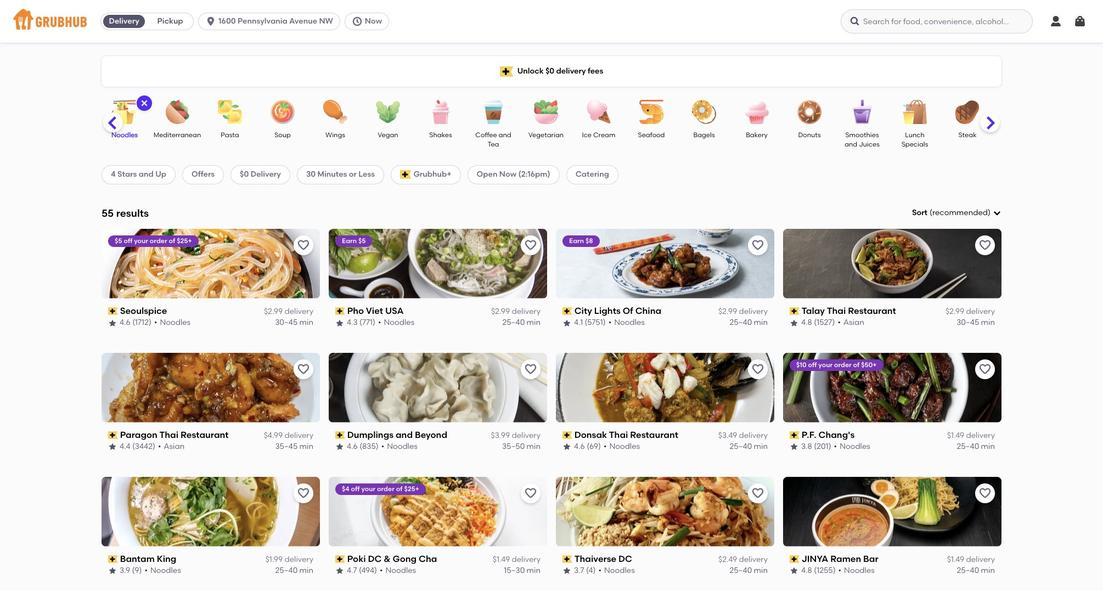 Task type: vqa. For each thing, say whether or not it's contained in the screenshot.


Task type: describe. For each thing, give the bounding box(es) containing it.
$25+ for seoulspice
[[177, 237, 192, 245]]

1 horizontal spatial $0
[[546, 66, 555, 76]]

city lights of china logo image
[[556, 229, 775, 299]]

dumplings and beyond logo image
[[329, 353, 547, 423]]

ice
[[582, 131, 592, 139]]

1600 pennsylvania avenue nw button
[[198, 13, 345, 30]]

recommended
[[933, 208, 988, 217]]

lunch specials
[[902, 131, 929, 148]]

thaiverse
[[575, 554, 617, 564]]

mediterranean
[[154, 131, 201, 139]]

(
[[930, 208, 933, 217]]

$1.99 delivery
[[266, 555, 314, 564]]

4.3 (771)
[[347, 318, 376, 327]]

and left up on the top of page
[[139, 170, 154, 179]]

and for coffee and tea
[[499, 131, 512, 139]]

off for seoulspice
[[124, 237, 133, 245]]

ice cream
[[582, 131, 616, 139]]

donsak thai restaurant  logo image
[[556, 353, 775, 423]]

delivery for thaiverse dc
[[739, 555, 768, 564]]

delivery for p.f. chang's
[[967, 431, 996, 440]]

dumplings
[[347, 430, 394, 440]]

min for paragon thai restaurant
[[300, 442, 314, 452]]

subscription pass image for donsak thai restaurant
[[563, 432, 573, 439]]

king
[[157, 554, 176, 564]]

pho viet usa logo image
[[329, 229, 547, 299]]

thaiverse dc logo image
[[556, 477, 775, 547]]

$0 delivery
[[240, 170, 281, 179]]

• for dumplings and beyond
[[381, 442, 384, 452]]

save this restaurant image for donsak thai restaurant
[[752, 363, 765, 376]]

Search for food, convenience, alcohol... search field
[[841, 9, 1033, 33]]

subscription pass image for dumplings and beyond
[[336, 432, 345, 439]]

save this restaurant image for thaiverse dc
[[752, 487, 765, 500]]

4.8 (1527)
[[802, 318, 835, 327]]

donsak thai restaurant
[[575, 430, 679, 440]]

chang's
[[819, 430, 855, 440]]

0 horizontal spatial $0
[[240, 170, 249, 179]]

3.8
[[802, 442, 813, 452]]

pickup button
[[147, 13, 193, 30]]

25–40 min for pho viet usa
[[503, 318, 541, 327]]

vegetarian image
[[527, 100, 566, 124]]

pennsylvania
[[238, 16, 288, 26]]

(1712)
[[132, 318, 152, 327]]

subscription pass image for seoulspice
[[108, 308, 118, 315]]

bantam king logo image
[[102, 477, 320, 547]]

order for seoulspice
[[150, 237, 167, 245]]

35–50
[[502, 442, 525, 452]]

pasta
[[221, 131, 239, 139]]

• for jinya ramen bar
[[839, 566, 842, 576]]

coffee and tea
[[476, 131, 512, 148]]

(3442)
[[132, 442, 155, 452]]

now inside button
[[365, 16, 382, 26]]

and for dumplings and beyond
[[396, 430, 413, 440]]

asian for paragon
[[164, 442, 185, 452]]

$2.99 delivery for talay
[[946, 307, 996, 316]]

$1.49 delivery for poki dc & gong cha
[[493, 555, 541, 564]]

thaiverse dc
[[575, 554, 633, 564]]

noodles for seoulspice
[[160, 318, 191, 327]]

talay thai restaurant logo image
[[784, 229, 1002, 299]]

pho
[[347, 306, 364, 316]]

dc for thaiverse
[[619, 554, 633, 564]]

• for pho viet usa
[[378, 318, 381, 327]]

4.6 for seoulspice
[[120, 318, 131, 327]]

• asian for talay
[[838, 318, 865, 327]]

thai for talay
[[827, 306, 846, 316]]

4.6 (69)
[[574, 442, 601, 452]]

poki dc & gong cha logo image
[[329, 477, 547, 547]]

jinya
[[802, 554, 829, 564]]

bantam king
[[120, 554, 176, 564]]

4.8 (1255)
[[802, 566, 836, 576]]

30–45 for seoulspice
[[275, 318, 298, 327]]

noodles for donsak thai restaurant
[[610, 442, 640, 452]]

bakery
[[746, 131, 768, 139]]

usa
[[385, 306, 404, 316]]

bagels
[[694, 131, 715, 139]]

35–45
[[275, 442, 298, 452]]

• noodles for seoulspice
[[154, 318, 191, 327]]

pasta image
[[211, 100, 249, 124]]

$4.99
[[264, 431, 283, 440]]

$1.49 for p.f. chang's
[[948, 431, 965, 440]]

delivery for donsak thai restaurant
[[739, 431, 768, 440]]

earn for city lights of china
[[569, 237, 584, 245]]

catering
[[576, 170, 609, 179]]

• noodles for city lights of china
[[609, 318, 645, 327]]

bagels image
[[685, 100, 724, 124]]

lights
[[595, 306, 621, 316]]

noodles for bantam king
[[150, 566, 181, 576]]

• noodles for poki dc & gong cha
[[380, 566, 416, 576]]

25–40 for city lights of china
[[730, 318, 752, 327]]

nw
[[319, 16, 333, 26]]

shakes
[[430, 131, 452, 139]]

delivery inside 'button'
[[109, 16, 139, 26]]

delivery for jinya ramen bar
[[967, 555, 996, 564]]

star icon image for jinya ramen bar
[[790, 567, 799, 576]]

4
[[111, 170, 116, 179]]

vegan image
[[369, 100, 407, 124]]

restaurant for paragon thai restaurant
[[181, 430, 229, 440]]

bar
[[864, 554, 879, 564]]

noodles for poki dc & gong cha
[[386, 566, 416, 576]]

your for seoulspice
[[134, 237, 148, 245]]

3 svg image from the left
[[850, 16, 861, 27]]

4.1
[[574, 318, 583, 327]]

soup image
[[264, 100, 302, 124]]

min for city lights of china
[[754, 318, 768, 327]]

none field containing sort
[[913, 208, 1002, 219]]

paragon thai restaurant logo image
[[102, 353, 320, 423]]

15–30
[[504, 566, 525, 576]]

smoothies and juices image
[[843, 100, 882, 124]]

coffee and tea image
[[474, 100, 513, 124]]

1 vertical spatial delivery
[[251, 170, 281, 179]]

vegetarian
[[529, 131, 564, 139]]

min for thaiverse dc
[[754, 566, 768, 576]]

25–40 for p.f. chang's
[[957, 442, 980, 452]]

grubhub plus flag logo image for unlock $0 delivery fees
[[500, 66, 513, 77]]

your for poki dc & gong cha
[[362, 485, 376, 493]]

subscription pass image for thaiverse dc
[[563, 556, 573, 563]]

55
[[102, 207, 114, 219]]

sort ( recommended )
[[913, 208, 991, 217]]

min for dumplings and beyond
[[527, 442, 541, 452]]

wings
[[326, 131, 345, 139]]

• for thaiverse dc
[[599, 566, 602, 576]]

$2.49
[[719, 555, 738, 564]]

4.8 for jinya ramen bar
[[802, 566, 813, 576]]

p.f. chang's
[[802, 430, 855, 440]]

4.3
[[347, 318, 358, 327]]

25–40 for pho viet usa
[[503, 318, 525, 327]]

donsak
[[575, 430, 607, 440]]

$10
[[797, 361, 807, 369]]

• for bantam king
[[145, 566, 148, 576]]

paragon
[[120, 430, 158, 440]]

30
[[306, 170, 316, 179]]

star icon image for seoulspice
[[108, 319, 117, 328]]

sort
[[913, 208, 928, 217]]

min for p.f. chang's
[[982, 442, 996, 452]]

star icon image for talay thai restaurant
[[790, 319, 799, 328]]

min for talay thai restaurant
[[982, 318, 996, 327]]

fees
[[588, 66, 604, 76]]

talay thai restaurant
[[802, 306, 897, 316]]

$1.49 delivery for p.f. chang's
[[948, 431, 996, 440]]

star icon image for bantam king
[[108, 567, 117, 576]]

of for poki dc & gong cha
[[396, 485, 403, 493]]

25–40 for thaiverse dc
[[730, 566, 752, 576]]

delivery for dumplings and beyond
[[512, 431, 541, 440]]

• for p.f. chang's
[[834, 442, 837, 452]]

specials
[[902, 141, 929, 148]]

4.4
[[120, 442, 130, 452]]

donuts
[[799, 131, 821, 139]]

pho viet usa
[[347, 306, 404, 316]]

3.7 (4)
[[574, 566, 596, 576]]

2 $5 from the left
[[359, 237, 366, 245]]

lunch
[[906, 131, 925, 139]]

1 vertical spatial now
[[500, 170, 517, 179]]

min for donsak thai restaurant
[[754, 442, 768, 452]]

open now (2:16pm)
[[477, 170, 551, 179]]

poki
[[347, 554, 366, 564]]

deli image
[[1002, 100, 1040, 124]]

$2.99 delivery for pho
[[491, 307, 541, 316]]

(1255)
[[814, 566, 836, 576]]

avenue
[[289, 16, 317, 26]]

subscription pass image for bantam king
[[108, 556, 118, 563]]

order for p.f. chang's
[[835, 361, 852, 369]]

25–40 min for city lights of china
[[730, 318, 768, 327]]

poki dc & gong cha
[[347, 554, 437, 564]]

save this restaurant image for bantam king
[[297, 487, 310, 500]]

ice cream image
[[580, 100, 618, 124]]

delivery for bantam king
[[285, 555, 314, 564]]

$50+
[[862, 361, 877, 369]]

delivery for pho viet usa
[[512, 307, 541, 316]]

talay
[[802, 306, 825, 316]]

earn for pho viet usa
[[342, 237, 357, 245]]

25–40 min for thaiverse dc
[[730, 566, 768, 576]]

coffee
[[476, 131, 497, 139]]

(201)
[[814, 442, 832, 452]]

pickup
[[157, 16, 183, 26]]

soup
[[275, 131, 291, 139]]

• noodles for jinya ramen bar
[[839, 566, 875, 576]]



Task type: locate. For each thing, give the bounding box(es) containing it.
noodles right the (1712)
[[160, 318, 191, 327]]

seafood
[[638, 131, 665, 139]]

$1.99
[[266, 555, 283, 564]]

$1.49 delivery
[[948, 431, 996, 440], [493, 555, 541, 564], [948, 555, 996, 564]]

now
[[365, 16, 382, 26], [500, 170, 517, 179]]

$1.49 delivery for jinya ramen bar
[[948, 555, 996, 564]]

svg image inside 1600 pennsylvania avenue nw button
[[205, 16, 216, 27]]

2 vertical spatial of
[[396, 485, 403, 493]]

noodles for jinya ramen bar
[[845, 566, 875, 576]]

$3.99 delivery
[[491, 431, 541, 440]]

and down the smoothies
[[845, 141, 858, 148]]

• right (835)
[[381, 442, 384, 452]]

0 vertical spatial $0
[[546, 66, 555, 76]]

order for poki dc & gong cha
[[377, 485, 395, 493]]

off for p.f. chang's
[[809, 361, 817, 369]]

• down lights
[[609, 318, 612, 327]]

delivery for talay thai restaurant
[[967, 307, 996, 316]]

delivery left the pickup
[[109, 16, 139, 26]]

delivery down "soup"
[[251, 170, 281, 179]]

4.8 down jinya
[[802, 566, 813, 576]]

• right (3442)
[[158, 442, 161, 452]]

smoothies
[[846, 131, 879, 139]]

• noodles down usa
[[378, 318, 415, 327]]

delivery for poki dc & gong cha
[[512, 555, 541, 564]]

grubhub plus flag logo image left 'grubhub+'
[[400, 170, 411, 179]]

stars
[[118, 170, 137, 179]]

$5 off your order of $25+
[[115, 237, 192, 245]]

$2.99 for pho
[[491, 307, 510, 316]]

3 $2.99 delivery from the left
[[719, 307, 768, 316]]

• noodles for pho viet usa
[[378, 318, 415, 327]]

30–45
[[275, 318, 298, 327], [957, 318, 980, 327]]

35–45 min
[[275, 442, 314, 452]]

4.8 down talay on the right of page
[[802, 318, 813, 327]]

$0
[[546, 66, 555, 76], [240, 170, 249, 179]]

2 horizontal spatial your
[[819, 361, 833, 369]]

1 vertical spatial order
[[835, 361, 852, 369]]

0 horizontal spatial dc
[[368, 554, 382, 564]]

up
[[156, 170, 166, 179]]

subscription pass image left poki
[[336, 556, 345, 563]]

thai
[[827, 306, 846, 316], [159, 430, 179, 440], [609, 430, 628, 440]]

unlock $0 delivery fees
[[518, 66, 604, 76]]

2 vertical spatial your
[[362, 485, 376, 493]]

or
[[349, 170, 357, 179]]

bakery image
[[738, 100, 776, 124]]

1 horizontal spatial of
[[396, 485, 403, 493]]

$3.99
[[491, 431, 510, 440]]

subscription pass image left the bantam
[[108, 556, 118, 563]]

0 vertical spatial grubhub plus flag logo image
[[500, 66, 513, 77]]

3.9 (9)
[[120, 566, 142, 576]]

steak
[[959, 131, 977, 139]]

min for poki dc & gong cha
[[527, 566, 541, 576]]

thai right donsak
[[609, 430, 628, 440]]

• noodles down poki dc & gong cha
[[380, 566, 416, 576]]

1 vertical spatial asian
[[164, 442, 185, 452]]

4.6 left (69)
[[574, 442, 585, 452]]

subscription pass image left p.f. at the right of the page
[[790, 432, 800, 439]]

star icon image for thaiverse dc
[[563, 567, 572, 576]]

subscription pass image left donsak
[[563, 432, 573, 439]]

your down results
[[134, 237, 148, 245]]

2 4.8 from the top
[[802, 566, 813, 576]]

results
[[116, 207, 149, 219]]

dumplings and beyond
[[347, 430, 448, 440]]

3.7
[[574, 566, 585, 576]]

1 30–45 min from the left
[[275, 318, 314, 327]]

0 vertical spatial asian
[[844, 318, 865, 327]]

1 horizontal spatial asian
[[844, 318, 865, 327]]

0 vertical spatial your
[[134, 237, 148, 245]]

noodles down of
[[615, 318, 645, 327]]

(9)
[[132, 566, 142, 576]]

$2.49 delivery
[[719, 555, 768, 564]]

restaurant down talay thai restaurant logo
[[848, 306, 897, 316]]

1 horizontal spatial your
[[362, 485, 376, 493]]

4.6 left the (1712)
[[120, 318, 131, 327]]

seoulspice logo image
[[102, 229, 320, 299]]

$3.49 delivery
[[719, 431, 768, 440]]

delivery button
[[101, 13, 147, 30]]

noodles down gong at the left
[[386, 566, 416, 576]]

25–40 for jinya ramen bar
[[957, 566, 980, 576]]

grubhub plus flag logo image left unlock
[[500, 66, 513, 77]]

of for p.f. chang's
[[854, 361, 860, 369]]

$25+
[[177, 237, 192, 245], [404, 485, 420, 493]]

subscription pass image for paragon thai restaurant
[[108, 432, 118, 439]]

1 dc from the left
[[368, 554, 382, 564]]

save this restaurant image
[[297, 239, 310, 252], [752, 363, 765, 376], [297, 487, 310, 500], [752, 487, 765, 500], [979, 487, 992, 500]]

1 horizontal spatial restaurant
[[631, 430, 679, 440]]

0 horizontal spatial 4.6
[[120, 318, 131, 327]]

1 horizontal spatial now
[[500, 170, 517, 179]]

1 horizontal spatial svg image
[[352, 16, 363, 27]]

1 horizontal spatial earn
[[569, 237, 584, 245]]

2 horizontal spatial order
[[835, 361, 852, 369]]

• noodles down chang's
[[834, 442, 871, 452]]

4 $2.99 delivery from the left
[[946, 307, 996, 316]]

1 earn from the left
[[342, 237, 357, 245]]

lunch specials image
[[896, 100, 935, 124]]

your
[[134, 237, 148, 245], [819, 361, 833, 369], [362, 485, 376, 493]]

donuts image
[[791, 100, 829, 124]]

star icon image left 4.7
[[336, 567, 344, 576]]

and left 'beyond'
[[396, 430, 413, 440]]

4.7
[[347, 566, 357, 576]]

and inside smoothies and juices
[[845, 141, 858, 148]]

0 horizontal spatial grubhub plus flag logo image
[[400, 170, 411, 179]]

1 vertical spatial 4.8
[[802, 566, 813, 576]]

25–40 min for donsak thai restaurant
[[730, 442, 768, 452]]

$4 off your order of $25+
[[342, 485, 420, 493]]

now right open
[[500, 170, 517, 179]]

30–45 for talay thai restaurant
[[957, 318, 980, 327]]

noodles down bar
[[845, 566, 875, 576]]

1 horizontal spatial grubhub plus flag logo image
[[500, 66, 513, 77]]

4 $2.99 from the left
[[946, 307, 965, 316]]

off down 55 results
[[124, 237, 133, 245]]

0 vertical spatial off
[[124, 237, 133, 245]]

star icon image left 3.8
[[790, 443, 799, 452]]

$3.49
[[719, 431, 738, 440]]

$0 right 'offers'
[[240, 170, 249, 179]]

3.8 (201)
[[802, 442, 832, 452]]

2 horizontal spatial of
[[854, 361, 860, 369]]

beyond
[[415, 430, 448, 440]]

1 vertical spatial $0
[[240, 170, 249, 179]]

tea
[[488, 141, 499, 148]]

star icon image for pho viet usa
[[336, 319, 344, 328]]

grubhub plus flag logo image for grubhub+
[[400, 170, 411, 179]]

1 horizontal spatial 30–45 min
[[957, 318, 996, 327]]

noodles for city lights of china
[[615, 318, 645, 327]]

0 vertical spatial 4.8
[[802, 318, 813, 327]]

1600 pennsylvania avenue nw
[[219, 16, 333, 26]]

restaurant for donsak thai restaurant
[[631, 430, 679, 440]]

$25+ for poki dc & gong cha
[[404, 485, 420, 493]]

asian down talay thai restaurant
[[844, 318, 865, 327]]

save this restaurant button
[[294, 235, 314, 255], [521, 235, 541, 255], [748, 235, 768, 255], [976, 235, 996, 255], [294, 359, 314, 379], [521, 359, 541, 379], [748, 359, 768, 379], [976, 359, 996, 379], [294, 484, 314, 503], [521, 484, 541, 503], [748, 484, 768, 503], [976, 484, 996, 503]]

svg image for now
[[352, 16, 363, 27]]

grubhub plus flag logo image
[[500, 66, 513, 77], [400, 170, 411, 179]]

1 horizontal spatial off
[[351, 485, 360, 493]]

off right $10
[[809, 361, 817, 369]]

1 horizontal spatial dc
[[619, 554, 633, 564]]

delivery
[[557, 66, 586, 76], [285, 307, 314, 316], [512, 307, 541, 316], [739, 307, 768, 316], [967, 307, 996, 316], [285, 431, 314, 440], [512, 431, 541, 440], [739, 431, 768, 440], [967, 431, 996, 440], [285, 555, 314, 564], [512, 555, 541, 564], [739, 555, 768, 564], [967, 555, 996, 564]]

$0 right unlock
[[546, 66, 555, 76]]

• right the (771)
[[378, 318, 381, 327]]

4.6 for dumplings and beyond
[[347, 442, 358, 452]]

• for city lights of china
[[609, 318, 612, 327]]

bantam
[[120, 554, 155, 564]]

noodles down king on the bottom left of page
[[150, 566, 181, 576]]

star icon image for paragon thai restaurant
[[108, 443, 117, 452]]

0 horizontal spatial $25+
[[177, 237, 192, 245]]

0 horizontal spatial delivery
[[109, 16, 139, 26]]

min for jinya ramen bar
[[982, 566, 996, 576]]

2 horizontal spatial restaurant
[[848, 306, 897, 316]]

noodles image
[[105, 100, 144, 124]]

seoulspice
[[120, 306, 167, 316]]

• down jinya ramen bar
[[839, 566, 842, 576]]

main navigation navigation
[[0, 0, 1104, 43]]

3 $2.99 from the left
[[719, 307, 738, 316]]

•
[[154, 318, 157, 327], [378, 318, 381, 327], [609, 318, 612, 327], [838, 318, 841, 327], [158, 442, 161, 452], [381, 442, 384, 452], [604, 442, 607, 452], [834, 442, 837, 452], [145, 566, 148, 576], [380, 566, 383, 576], [599, 566, 602, 576], [839, 566, 842, 576]]

0 horizontal spatial 30–45 min
[[275, 318, 314, 327]]

1 horizontal spatial delivery
[[251, 170, 281, 179]]

• noodles down 'dumplings and beyond'
[[381, 442, 418, 452]]

subscription pass image left paragon
[[108, 432, 118, 439]]

subscription pass image
[[790, 308, 800, 315], [108, 432, 118, 439], [563, 432, 573, 439], [563, 556, 573, 563]]

0 vertical spatial $25+
[[177, 237, 192, 245]]

subscription pass image for poki dc & gong cha
[[336, 556, 345, 563]]

star icon image left 4.6 (835)
[[336, 443, 344, 452]]

svg image
[[205, 16, 216, 27], [352, 16, 363, 27], [850, 16, 861, 27]]

• noodles for bantam king
[[145, 566, 181, 576]]

minutes
[[318, 170, 347, 179]]

noodles down chang's
[[840, 442, 871, 452]]

p.f.
[[802, 430, 817, 440]]

subscription pass image left talay on the right of page
[[790, 308, 800, 315]]

delivery for paragon thai restaurant
[[285, 431, 314, 440]]

$2.99 for city
[[719, 307, 738, 316]]

seafood image
[[633, 100, 671, 124]]

thai right paragon
[[159, 430, 179, 440]]

• noodles for dumplings and beyond
[[381, 442, 418, 452]]

$2.99 for talay
[[946, 307, 965, 316]]

2 30–45 from the left
[[957, 318, 980, 327]]

p.f. chang's  logo image
[[784, 353, 1002, 423]]

dc left &
[[368, 554, 382, 564]]

(5751)
[[585, 318, 606, 327]]

• noodles down ramen
[[839, 566, 875, 576]]

4.6 for donsak thai restaurant
[[574, 442, 585, 452]]

star icon image for city lights of china
[[563, 319, 572, 328]]

0 horizontal spatial svg image
[[205, 16, 216, 27]]

thai up (1527)
[[827, 306, 846, 316]]

4.8 for talay thai restaurant
[[802, 318, 813, 327]]

2 dc from the left
[[619, 554, 633, 564]]

• for poki dc & gong cha
[[380, 566, 383, 576]]

star icon image left "4.3"
[[336, 319, 344, 328]]

0 horizontal spatial restaurant
[[181, 430, 229, 440]]

delivery for city lights of china
[[739, 307, 768, 316]]

30–45 min for seoulspice
[[275, 318, 314, 327]]

25–40 min for bantam king
[[275, 566, 314, 576]]

$4
[[342, 485, 350, 493]]

delivery for seoulspice
[[285, 307, 314, 316]]

smoothies and juices
[[845, 131, 880, 148]]

your right $10
[[819, 361, 833, 369]]

of
[[623, 306, 634, 316]]

subscription pass image for jinya ramen bar
[[790, 556, 800, 563]]

mediterranean image
[[158, 100, 197, 124]]

2 horizontal spatial 4.6
[[574, 442, 585, 452]]

• asian
[[838, 318, 865, 327], [158, 442, 185, 452]]

star icon image left 3.9
[[108, 567, 117, 576]]

0 vertical spatial order
[[150, 237, 167, 245]]

1 vertical spatial off
[[809, 361, 817, 369]]

noodles down thaiverse dc
[[605, 566, 635, 576]]

• for seoulspice
[[154, 318, 157, 327]]

2 $2.99 delivery from the left
[[491, 307, 541, 316]]

star icon image left 4.8 (1527)
[[790, 319, 799, 328]]

0 horizontal spatial $5
[[115, 237, 122, 245]]

subscription pass image for p.f. chang's
[[790, 432, 800, 439]]

2 earn from the left
[[569, 237, 584, 245]]

subscription pass image for city lights of china
[[563, 308, 573, 315]]

subscription pass image left dumplings
[[336, 432, 345, 439]]

cha
[[419, 554, 437, 564]]

• right the (1712)
[[154, 318, 157, 327]]

1 horizontal spatial $25+
[[404, 485, 420, 493]]

• noodles down thaiverse dc
[[599, 566, 635, 576]]

0 horizontal spatial 30–45
[[275, 318, 298, 327]]

1 4.8 from the top
[[802, 318, 813, 327]]

noodles for thaiverse dc
[[605, 566, 635, 576]]

• noodles down donsak thai restaurant
[[604, 442, 640, 452]]

25–40 min for jinya ramen bar
[[957, 566, 996, 576]]

1 30–45 from the left
[[275, 318, 298, 327]]

2 horizontal spatial thai
[[827, 306, 846, 316]]

$2.99 delivery for city
[[719, 307, 768, 316]]

shakes image
[[422, 100, 460, 124]]

(69)
[[587, 442, 601, 452]]

subscription pass image left thaiverse
[[563, 556, 573, 563]]

4.6
[[120, 318, 131, 327], [347, 442, 358, 452], [574, 442, 585, 452]]

star icon image left 4.4
[[108, 443, 117, 452]]

1 horizontal spatial • asian
[[838, 318, 865, 327]]

• for donsak thai restaurant
[[604, 442, 607, 452]]

2 vertical spatial off
[[351, 485, 360, 493]]

restaurant
[[848, 306, 897, 316], [181, 430, 229, 440], [631, 430, 679, 440]]

0 vertical spatial delivery
[[109, 16, 139, 26]]

now right nw
[[365, 16, 382, 26]]

• noodles down of
[[609, 318, 645, 327]]

2 svg image from the left
[[352, 16, 363, 27]]

dc right thaiverse
[[619, 554, 633, 564]]

star icon image left 4.1
[[563, 319, 572, 328]]

save this restaurant image
[[524, 239, 538, 252], [752, 239, 765, 252], [979, 239, 992, 252], [297, 363, 310, 376], [524, 363, 538, 376], [979, 363, 992, 376], [524, 487, 538, 500]]

thai for donsak
[[609, 430, 628, 440]]

30 minutes or less
[[306, 170, 375, 179]]

and for smoothies and juices
[[845, 141, 858, 148]]

jinya ramen bar logo image
[[784, 477, 1002, 547]]

off right $4
[[351, 485, 360, 493]]

viet
[[366, 306, 383, 316]]

offers
[[192, 170, 215, 179]]

$2.99 delivery
[[264, 307, 314, 316], [491, 307, 541, 316], [719, 307, 768, 316], [946, 307, 996, 316]]

1 vertical spatial grubhub plus flag logo image
[[400, 170, 411, 179]]

25–40 for donsak thai restaurant
[[730, 442, 752, 452]]

now button
[[345, 13, 394, 30]]

(4)
[[586, 566, 596, 576]]

2 horizontal spatial off
[[809, 361, 817, 369]]

your right $4
[[362, 485, 376, 493]]

0 horizontal spatial now
[[365, 16, 382, 26]]

dc for poki
[[368, 554, 382, 564]]

star icon image left 4.8 (1255)
[[790, 567, 799, 576]]

noodles for dumplings and beyond
[[387, 442, 418, 452]]

• right (4)
[[599, 566, 602, 576]]

thai for paragon
[[159, 430, 179, 440]]

and up tea
[[499, 131, 512, 139]]

0 horizontal spatial your
[[134, 237, 148, 245]]

2 30–45 min from the left
[[957, 318, 996, 327]]

subscription pass image left pho
[[336, 308, 345, 315]]

subscription pass image left city
[[563, 308, 573, 315]]

steak image
[[949, 100, 987, 124]]

noodles for pho viet usa
[[384, 318, 415, 327]]

(835)
[[360, 442, 379, 452]]

noodles down 'dumplings and beyond'
[[387, 442, 418, 452]]

and inside the 'coffee and tea'
[[499, 131, 512, 139]]

less
[[359, 170, 375, 179]]

• noodles for p.f. chang's
[[834, 442, 871, 452]]

$1.49 for poki dc & gong cha
[[493, 555, 510, 564]]

0 horizontal spatial order
[[150, 237, 167, 245]]

1600
[[219, 16, 236, 26]]

asian down paragon thai restaurant
[[164, 442, 185, 452]]

2 $2.99 from the left
[[491, 307, 510, 316]]

svg image inside now button
[[352, 16, 363, 27]]

0 horizontal spatial earn
[[342, 237, 357, 245]]

star icon image left 4.6 (69)
[[563, 443, 572, 452]]

1 vertical spatial • asian
[[158, 442, 185, 452]]

30–45 min for talay thai restaurant
[[957, 318, 996, 327]]

• noodles down king on the bottom left of page
[[145, 566, 181, 576]]

• down chang's
[[834, 442, 837, 452]]

0 horizontal spatial asian
[[164, 442, 185, 452]]

svg image
[[1050, 15, 1063, 28], [1074, 15, 1087, 28], [140, 99, 149, 108], [993, 209, 1002, 218]]

1 $2.99 delivery from the left
[[264, 307, 314, 316]]

• noodles right the (1712)
[[154, 318, 191, 327]]

paragon thai restaurant
[[120, 430, 229, 440]]

1 $5 from the left
[[115, 237, 122, 245]]

25–40 for bantam king
[[275, 566, 298, 576]]

4.6 (835)
[[347, 442, 379, 452]]

1 horizontal spatial 30–45
[[957, 318, 980, 327]]

1 horizontal spatial 4.6
[[347, 442, 358, 452]]

0 horizontal spatial • asian
[[158, 442, 185, 452]]

• right (9)
[[145, 566, 148, 576]]

1 horizontal spatial thai
[[609, 430, 628, 440]]

unlock
[[518, 66, 544, 76]]

star icon image left 4.6 (1712)
[[108, 319, 117, 328]]

1 vertical spatial your
[[819, 361, 833, 369]]

0 horizontal spatial thai
[[159, 430, 179, 440]]

• asian for paragon
[[158, 442, 185, 452]]

star icon image left 3.7
[[563, 567, 572, 576]]

earn $5
[[342, 237, 366, 245]]

• noodles for thaiverse dc
[[599, 566, 635, 576]]

min for seoulspice
[[300, 318, 314, 327]]

noodles for p.f. chang's
[[840, 442, 871, 452]]

of for seoulspice
[[169, 237, 175, 245]]

restaurant down donsak thai restaurant  logo
[[631, 430, 679, 440]]

30–45 min
[[275, 318, 314, 327], [957, 318, 996, 327]]

(494)
[[359, 566, 377, 576]]

0 horizontal spatial of
[[169, 237, 175, 245]]

• asian down paragon thai restaurant
[[158, 442, 185, 452]]

1 $2.99 from the left
[[264, 307, 283, 316]]

• right (69)
[[604, 442, 607, 452]]

0 horizontal spatial off
[[124, 237, 133, 245]]

1 vertical spatial $25+
[[404, 485, 420, 493]]

star icon image
[[108, 319, 117, 328], [336, 319, 344, 328], [563, 319, 572, 328], [790, 319, 799, 328], [108, 443, 117, 452], [336, 443, 344, 452], [563, 443, 572, 452], [790, 443, 799, 452], [108, 567, 117, 576], [336, 567, 344, 576], [563, 567, 572, 576], [790, 567, 799, 576]]

2 vertical spatial order
[[377, 485, 395, 493]]

• asian down talay thai restaurant
[[838, 318, 865, 327]]

noodles down 'noodles' image
[[112, 131, 138, 139]]

• right "(494)"
[[380, 566, 383, 576]]

wings image
[[316, 100, 355, 124]]

4.7 (494)
[[347, 566, 377, 576]]

subscription pass image for pho viet usa
[[336, 308, 345, 315]]

25–40 min
[[503, 318, 541, 327], [730, 318, 768, 327], [730, 442, 768, 452], [957, 442, 996, 452], [275, 566, 314, 576], [730, 566, 768, 576], [957, 566, 996, 576]]

subscription pass image left jinya
[[790, 556, 800, 563]]

)
[[988, 208, 991, 217]]

noodles down donsak thai restaurant
[[610, 442, 640, 452]]

• right (1527)
[[838, 318, 841, 327]]

subscription pass image
[[108, 308, 118, 315], [336, 308, 345, 315], [563, 308, 573, 315], [336, 432, 345, 439], [790, 432, 800, 439], [108, 556, 118, 563], [336, 556, 345, 563], [790, 556, 800, 563]]

4.6 left (835)
[[347, 442, 358, 452]]

ramen
[[831, 554, 862, 564]]

• noodles for donsak thai restaurant
[[604, 442, 640, 452]]

restaurant down paragon thai restaurant logo
[[181, 430, 229, 440]]

2 horizontal spatial svg image
[[850, 16, 861, 27]]

None field
[[913, 208, 1002, 219]]

city lights of china
[[575, 306, 662, 316]]

1 horizontal spatial order
[[377, 485, 395, 493]]

0 vertical spatial of
[[169, 237, 175, 245]]

1 svg image from the left
[[205, 16, 216, 27]]

restaurant for talay thai restaurant
[[848, 306, 897, 316]]

1 horizontal spatial $5
[[359, 237, 366, 245]]

juices
[[859, 141, 880, 148]]

1 vertical spatial of
[[854, 361, 860, 369]]

subscription pass image left seoulspice
[[108, 308, 118, 315]]

svg image for 1600 pennsylvania avenue nw
[[205, 16, 216, 27]]

0 vertical spatial now
[[365, 16, 382, 26]]

star icon image for donsak thai restaurant
[[563, 443, 572, 452]]

0 vertical spatial • asian
[[838, 318, 865, 327]]

noodles down usa
[[384, 318, 415, 327]]



